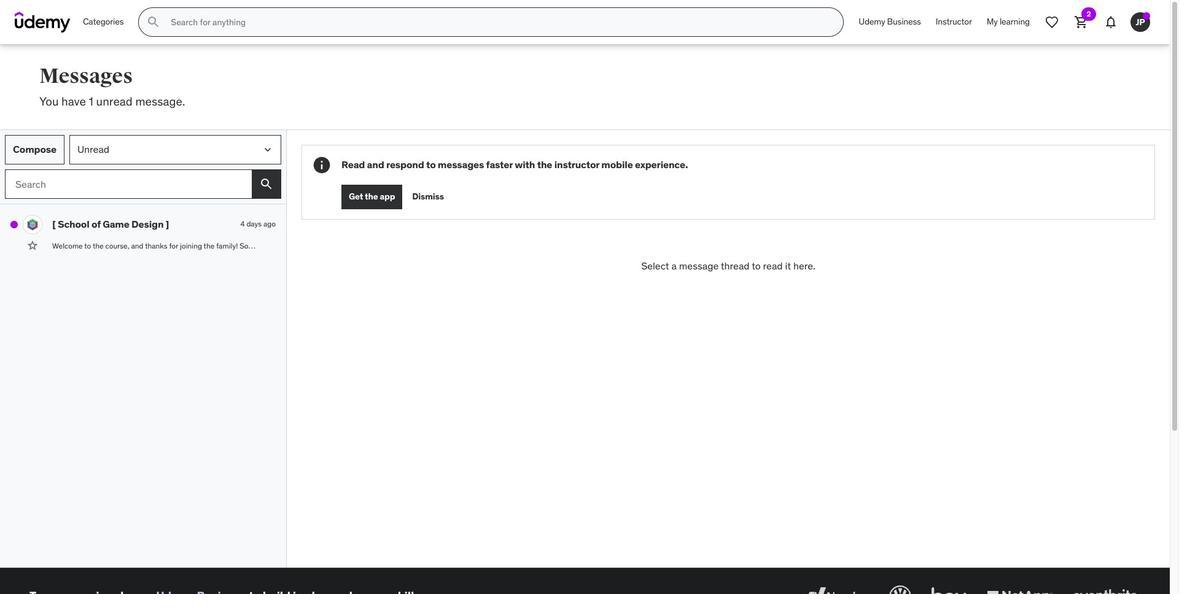 Task type: describe. For each thing, give the bounding box(es) containing it.
thanks
[[145, 241, 167, 251]]

school
[[58, 218, 89, 230]]

my
[[987, 16, 998, 27]]

for
[[169, 241, 178, 251]]

wait
[[579, 241, 593, 251]]

us.
[[803, 241, 813, 251]]

the left way,
[[933, 241, 944, 251]]

instructor link
[[929, 7, 980, 37]]

1 vertical spatial and
[[131, 241, 143, 251]]

4
[[241, 219, 245, 229]]

we
[[549, 241, 559, 251]]

have inside 'messages you have 1 unread message.'
[[61, 94, 86, 109]]

[ school of game design ]
[[52, 218, 169, 230]]

questions
[[879, 241, 911, 251]]

help,
[[1034, 241, 1050, 251]]

you
[[39, 94, 59, 109]]

udemy business
[[859, 16, 922, 27]]

to left see
[[594, 241, 601, 251]]

share
[[716, 241, 735, 251]]

volkswagen image
[[887, 584, 914, 595]]

1 vertical spatial of
[[746, 241, 752, 251]]

search image
[[259, 177, 274, 191]]

dismiss
[[412, 191, 444, 202]]

0 vertical spatial with
[[515, 159, 535, 171]]

welcome
[[52, 241, 83, 251]]

experience.
[[635, 159, 688, 171]]

0 vertical spatial and
[[367, 159, 384, 171]]

business
[[888, 16, 922, 27]]

welcome to the course, and thanks for joining the family! soon you'll be learning how easy it is to create incredible camera movements in arcade.studio. we can't wait to see what you create! make sure to share all of your work with us. and if you have any questions along the way, we are always here to help, don't hesitate to say hello!
[[52, 241, 1137, 251]]

are
[[973, 241, 983, 251]]

arcade.studio.
[[501, 241, 547, 251]]

0 horizontal spatial it
[[348, 241, 352, 251]]

incredible
[[392, 241, 425, 251]]

game
[[103, 218, 129, 230]]

2 you from the left
[[835, 241, 847, 251]]

any
[[866, 241, 877, 251]]

mobile
[[602, 159, 633, 171]]

how
[[316, 241, 330, 251]]

hello!
[[1120, 241, 1137, 251]]

here.
[[794, 260, 816, 272]]

my learning link
[[980, 7, 1038, 37]]

soon
[[240, 241, 257, 251]]

box image
[[929, 584, 970, 595]]

compose
[[13, 143, 56, 155]]

all
[[736, 241, 744, 251]]

design
[[132, 218, 164, 230]]

work
[[770, 241, 786, 251]]

categories
[[83, 16, 124, 27]]

read and respond to messages faster with the instructor mobile experience.
[[342, 159, 688, 171]]

udemy business link
[[852, 7, 929, 37]]

course,
[[105, 241, 129, 251]]

wishlist image
[[1045, 15, 1060, 29]]

udemy image
[[15, 12, 71, 33]]

0 horizontal spatial learning
[[287, 241, 314, 251]]

1 vertical spatial have
[[849, 241, 864, 251]]

faster
[[486, 159, 513, 171]]

days
[[247, 219, 262, 229]]

]
[[166, 218, 169, 230]]

ago
[[264, 219, 276, 229]]

1 you from the left
[[634, 241, 646, 251]]

we
[[962, 241, 971, 251]]

and
[[814, 241, 827, 251]]

read
[[342, 159, 365, 171]]

to right here
[[1025, 241, 1032, 251]]

submit search image
[[146, 15, 161, 29]]

along
[[913, 241, 931, 251]]

the left family!
[[204, 241, 215, 251]]

thread
[[721, 260, 750, 272]]

is
[[354, 241, 360, 251]]



Task type: locate. For each thing, give the bounding box(es) containing it.
1 horizontal spatial it
[[786, 260, 792, 272]]

with right faster
[[515, 159, 535, 171]]

here
[[1009, 241, 1024, 251]]

0 horizontal spatial with
[[515, 159, 535, 171]]

with
[[515, 159, 535, 171], [788, 241, 802, 251]]

messages
[[438, 159, 484, 171]]

instructor
[[555, 159, 600, 171]]

of left game
[[91, 218, 101, 230]]

of
[[91, 218, 101, 230], [746, 241, 752, 251]]

say
[[1107, 241, 1118, 251]]

you
[[634, 241, 646, 251], [835, 241, 847, 251]]

messages
[[39, 63, 133, 89]]

2
[[1087, 9, 1092, 18]]

get
[[349, 191, 363, 202]]

of inside the [ school of game design ] button
[[91, 218, 101, 230]]

0 horizontal spatial and
[[131, 241, 143, 251]]

you right what
[[634, 241, 646, 251]]

0 vertical spatial have
[[61, 94, 86, 109]]

1 horizontal spatial and
[[367, 159, 384, 171]]

mark as important image
[[26, 239, 39, 252]]

1 horizontal spatial have
[[849, 241, 864, 251]]

nasdaq image
[[802, 584, 873, 595]]

0 horizontal spatial have
[[61, 94, 86, 109]]

netapp image
[[985, 584, 1056, 595]]

it
[[348, 241, 352, 251], [786, 260, 792, 272]]

1 vertical spatial it
[[786, 260, 792, 272]]

and right read
[[367, 159, 384, 171]]

and left 'thanks'
[[131, 241, 143, 251]]

make
[[672, 241, 690, 251]]

with left us.
[[788, 241, 802, 251]]

the right get
[[365, 191, 378, 202]]

what
[[616, 241, 632, 251]]

can't
[[561, 241, 577, 251]]

to left read
[[752, 260, 761, 272]]

sure
[[692, 241, 706, 251]]

1 vertical spatial with
[[788, 241, 802, 251]]

1
[[89, 94, 93, 109]]

read
[[764, 260, 783, 272]]

create
[[370, 241, 391, 251]]

to left the say
[[1098, 241, 1105, 251]]

learning
[[1000, 16, 1030, 27], [287, 241, 314, 251]]

1 horizontal spatial you
[[835, 241, 847, 251]]

notifications image
[[1104, 15, 1119, 29]]

it right read
[[786, 260, 792, 272]]

don't
[[1051, 241, 1068, 251]]

have
[[61, 94, 86, 109], [849, 241, 864, 251]]

Search text field
[[5, 169, 252, 199]]

1 horizontal spatial learning
[[1000, 16, 1030, 27]]

app
[[380, 191, 395, 202]]

compose button
[[5, 135, 64, 164]]

message.
[[135, 94, 185, 109]]

get the app link
[[342, 185, 403, 209]]

0 horizontal spatial you
[[634, 241, 646, 251]]

to right welcome
[[84, 241, 91, 251]]

to right the respond
[[426, 159, 436, 171]]

[
[[52, 218, 56, 230]]

hesitate
[[1070, 241, 1097, 251]]

the inside get the app link
[[365, 191, 378, 202]]

see
[[603, 241, 615, 251]]

your
[[754, 241, 768, 251]]

joining
[[180, 241, 202, 251]]

learning right "be"
[[287, 241, 314, 251]]

have left the any
[[849, 241, 864, 251]]

[ school of game design ] button
[[52, 218, 236, 231]]

instructor
[[936, 16, 973, 27]]

a
[[672, 260, 677, 272]]

way,
[[946, 241, 960, 251]]

0 horizontal spatial of
[[91, 218, 101, 230]]

message
[[679, 260, 719, 272]]

you'll
[[259, 241, 276, 251]]

to
[[426, 159, 436, 171], [84, 241, 91, 251], [361, 241, 368, 251], [594, 241, 601, 251], [708, 241, 715, 251], [1025, 241, 1032, 251], [1098, 241, 1105, 251], [752, 260, 761, 272]]

movements
[[453, 241, 491, 251]]

shopping cart with 2 items image
[[1075, 15, 1089, 29]]

0 vertical spatial of
[[91, 218, 101, 230]]

if
[[829, 241, 833, 251]]

2 link
[[1067, 7, 1097, 37]]

camera
[[427, 241, 451, 251]]

to right sure
[[708, 241, 715, 251]]

udemy
[[859, 16, 886, 27]]

unread
[[96, 94, 133, 109]]

family!
[[216, 241, 238, 251]]

dismiss button
[[412, 185, 444, 209]]

and
[[367, 159, 384, 171], [131, 241, 143, 251]]

the left course,
[[93, 241, 104, 251]]

the left instructor
[[537, 159, 553, 171]]

select
[[642, 260, 670, 272]]

learning inside my learning link
[[1000, 16, 1030, 27]]

have left 1
[[61, 94, 86, 109]]

respond
[[386, 159, 424, 171]]

my learning
[[987, 16, 1030, 27]]

it left is
[[348, 241, 352, 251]]

be
[[277, 241, 286, 251]]

Search for anything text field
[[169, 12, 829, 33]]

jp link
[[1126, 7, 1156, 37]]

you have alerts image
[[1144, 12, 1151, 20]]

learning right my at top right
[[1000, 16, 1030, 27]]

categories button
[[76, 7, 131, 37]]

easy
[[331, 241, 346, 251]]

select a message thread to read it here.
[[642, 260, 816, 272]]

0 vertical spatial learning
[[1000, 16, 1030, 27]]

get the app
[[349, 191, 395, 202]]

mark as read image
[[10, 221, 18, 228]]

1 vertical spatial learning
[[287, 241, 314, 251]]

1 horizontal spatial with
[[788, 241, 802, 251]]

4 days ago
[[241, 219, 276, 229]]

to right is
[[361, 241, 368, 251]]

of right all
[[746, 241, 752, 251]]

1 horizontal spatial of
[[746, 241, 752, 251]]

messages you have 1 unread message.
[[39, 63, 185, 109]]

jp
[[1136, 16, 1146, 27]]

0 vertical spatial it
[[348, 241, 352, 251]]

in
[[493, 241, 499, 251]]

the
[[537, 159, 553, 171], [365, 191, 378, 202], [93, 241, 104, 251], [204, 241, 215, 251], [933, 241, 944, 251]]

create!
[[648, 241, 670, 251]]

you right if
[[835, 241, 847, 251]]

always
[[985, 241, 1007, 251]]

eventbrite image
[[1070, 584, 1141, 595]]



Task type: vqa. For each thing, say whether or not it's contained in the screenshot.
what
yes



